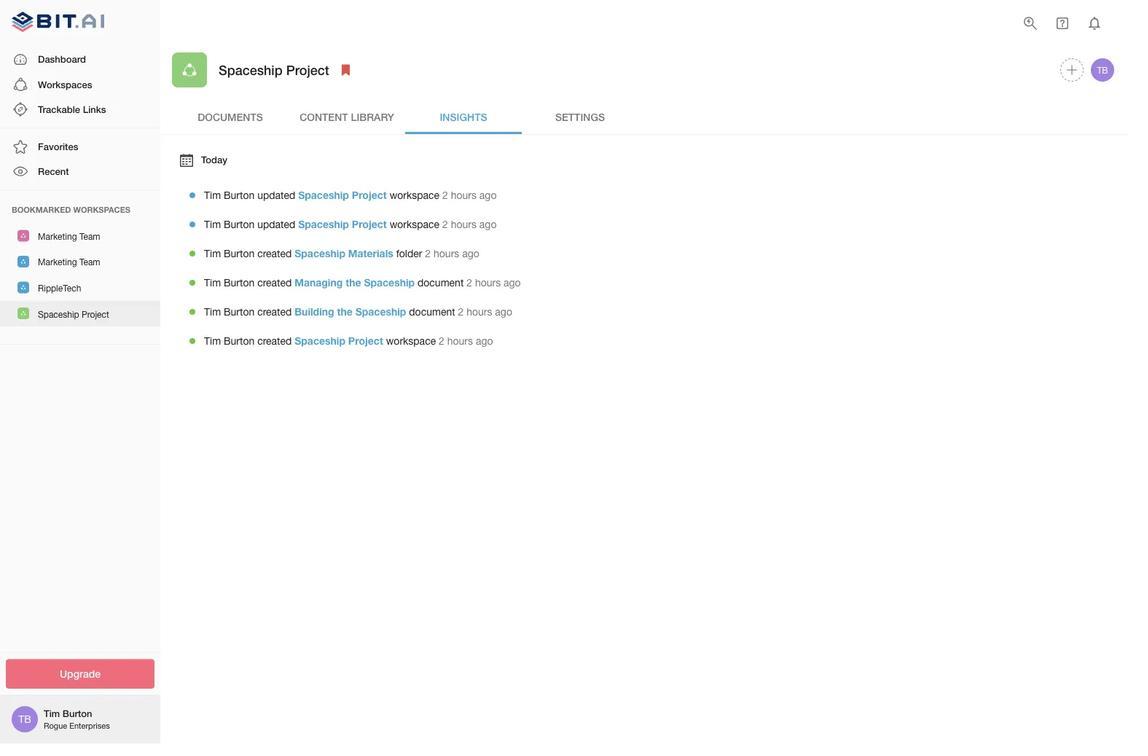 Task type: locate. For each thing, give the bounding box(es) containing it.
document for managing the spaceship
[[418, 277, 464, 289]]

1 vertical spatial tb
[[18, 713, 31, 725]]

ago for the middle spaceship project link
[[480, 218, 497, 230]]

the up the "tim burton created spaceship project workspace 2 hours ago" at the top
[[337, 306, 353, 318]]

hours for spaceship materials link
[[434, 248, 459, 260]]

marketing down bookmarked workspaces
[[38, 231, 77, 241]]

enterprises
[[69, 721, 110, 731]]

spaceship
[[219, 62, 283, 78], [298, 189, 349, 201], [298, 218, 349, 230], [295, 248, 345, 260], [364, 277, 415, 289], [355, 306, 406, 318], [38, 309, 79, 319], [295, 335, 345, 347]]

1 team from the top
[[79, 231, 100, 241]]

project
[[286, 62, 329, 78], [352, 189, 387, 201], [352, 218, 387, 230], [82, 309, 109, 319], [348, 335, 383, 347]]

workspace
[[390, 189, 440, 201], [390, 218, 440, 230], [386, 335, 436, 347]]

marketing team
[[38, 231, 100, 241], [38, 257, 100, 267]]

0 vertical spatial workspace
[[390, 189, 440, 201]]

library
[[351, 111, 394, 123]]

0 vertical spatial document
[[418, 277, 464, 289]]

1 vertical spatial updated
[[257, 218, 295, 230]]

1 vertical spatial marketing
[[38, 257, 77, 267]]

0 vertical spatial tim burton updated spaceship project workspace 2 hours ago
[[204, 189, 497, 201]]

0 vertical spatial marketing
[[38, 231, 77, 241]]

the for building
[[337, 306, 353, 318]]

created for building the spaceship
[[257, 306, 292, 318]]

1 vertical spatial marketing team
[[38, 257, 100, 267]]

tab list
[[172, 99, 1117, 134]]

0 vertical spatial tb
[[1097, 65, 1108, 75]]

tb button
[[1089, 56, 1117, 84]]

0 horizontal spatial spaceship project
[[38, 309, 109, 319]]

trackable links button
[[0, 97, 160, 122]]

0 vertical spatial updated
[[257, 189, 295, 201]]

1 marketing from the top
[[38, 231, 77, 241]]

0 vertical spatial spaceship project link
[[298, 189, 387, 201]]

marketing team down bookmarked workspaces
[[38, 231, 100, 241]]

tim burton updated spaceship project workspace 2 hours ago
[[204, 189, 497, 201], [204, 218, 497, 230]]

content library link
[[289, 99, 405, 134]]

1 tim burton updated spaceship project workspace 2 hours ago from the top
[[204, 189, 497, 201]]

marketing for 2nd marketing team "button"
[[38, 257, 77, 267]]

1 horizontal spatial spaceship project
[[219, 62, 329, 78]]

marketing team button down bookmarked workspaces
[[0, 223, 160, 249]]

team up rippletech button
[[79, 257, 100, 267]]

document
[[418, 277, 464, 289], [409, 306, 455, 318]]

1 vertical spatial the
[[337, 306, 353, 318]]

team down workspaces
[[79, 231, 100, 241]]

2 marketing team button from the top
[[0, 249, 160, 275]]

hours for the topmost spaceship project link
[[451, 189, 477, 201]]

tim
[[204, 189, 221, 201], [204, 218, 221, 230], [204, 248, 221, 260], [204, 277, 221, 289], [204, 306, 221, 318], [204, 335, 221, 347], [44, 708, 60, 719]]

spaceship project
[[219, 62, 329, 78], [38, 309, 109, 319]]

0 vertical spatial team
[[79, 231, 100, 241]]

settings
[[555, 111, 605, 123]]

project inside button
[[82, 309, 109, 319]]

marketing
[[38, 231, 77, 241], [38, 257, 77, 267]]

remove bookmark image
[[337, 61, 355, 79]]

the up building the spaceship link
[[346, 277, 361, 289]]

1 vertical spatial spaceship project
[[38, 309, 109, 319]]

folder
[[396, 248, 422, 260]]

team
[[79, 231, 100, 241], [79, 257, 100, 267]]

rippletech button
[[0, 275, 160, 301]]

spaceship project up documents
[[219, 62, 329, 78]]

1 horizontal spatial tb
[[1097, 65, 1108, 75]]

tim for bottommost spaceship project link
[[204, 335, 221, 347]]

0 vertical spatial the
[[346, 277, 361, 289]]

spaceship inside button
[[38, 309, 79, 319]]

hours
[[451, 189, 477, 201], [451, 218, 477, 230], [434, 248, 459, 260], [475, 277, 501, 289], [467, 306, 492, 318], [447, 335, 473, 347]]

1 marketing team button from the top
[[0, 223, 160, 249]]

materials
[[348, 248, 393, 260]]

created for managing the spaceship
[[257, 277, 292, 289]]

spaceship project link
[[298, 189, 387, 201], [298, 218, 387, 230], [295, 335, 383, 347]]

favorites
[[38, 141, 78, 152]]

tb
[[1097, 65, 1108, 75], [18, 713, 31, 725]]

managing
[[295, 277, 343, 289]]

marketing team button up rippletech
[[0, 249, 160, 275]]

1 created from the top
[[257, 248, 292, 260]]

4 created from the top
[[257, 335, 292, 347]]

1 vertical spatial spaceship project link
[[298, 218, 387, 230]]

updated
[[257, 189, 295, 201], [257, 218, 295, 230]]

2 marketing from the top
[[38, 257, 77, 267]]

rippletech
[[38, 283, 81, 293]]

2 created from the top
[[257, 277, 292, 289]]

tim burton created spaceship project workspace 2 hours ago
[[204, 335, 493, 347]]

upgrade button
[[6, 659, 155, 689]]

3 created from the top
[[257, 306, 292, 318]]

spaceship project down rippletech button
[[38, 309, 109, 319]]

dashboard button
[[0, 47, 160, 72]]

tim for managing the spaceship "link"
[[204, 277, 221, 289]]

ago
[[480, 189, 497, 201], [480, 218, 497, 230], [462, 248, 479, 260], [504, 277, 521, 289], [495, 306, 512, 318], [476, 335, 493, 347]]

hours for bottommost spaceship project link
[[447, 335, 473, 347]]

ago for spaceship materials link
[[462, 248, 479, 260]]

burton inside tim burton rogue enterprises
[[63, 708, 92, 719]]

1 vertical spatial team
[[79, 257, 100, 267]]

0 vertical spatial spaceship project
[[219, 62, 329, 78]]

spaceship materials link
[[295, 248, 393, 260]]

marketing team up rippletech
[[38, 257, 100, 267]]

created
[[257, 248, 292, 260], [257, 277, 292, 289], [257, 306, 292, 318], [257, 335, 292, 347]]

the
[[346, 277, 361, 289], [337, 306, 353, 318]]

rogue
[[44, 721, 67, 731]]

1 vertical spatial tim burton updated spaceship project workspace 2 hours ago
[[204, 218, 497, 230]]

1 vertical spatial document
[[409, 306, 455, 318]]

marketing team button
[[0, 223, 160, 249], [0, 249, 160, 275]]

2 vertical spatial spaceship project link
[[295, 335, 383, 347]]

marketing up rippletech
[[38, 257, 77, 267]]

2 team from the top
[[79, 257, 100, 267]]

building the spaceship link
[[295, 306, 406, 318]]

0 vertical spatial marketing team
[[38, 231, 100, 241]]

burton
[[224, 189, 255, 201], [224, 218, 255, 230], [224, 248, 255, 260], [224, 277, 255, 289], [224, 306, 255, 318], [224, 335, 255, 347], [63, 708, 92, 719]]

tim inside tim burton rogue enterprises
[[44, 708, 60, 719]]

hours for the middle spaceship project link
[[451, 218, 477, 230]]

2
[[442, 189, 448, 201], [442, 218, 448, 230], [425, 248, 431, 260], [467, 277, 472, 289], [458, 306, 464, 318], [439, 335, 445, 347]]

tim for building the spaceship link
[[204, 306, 221, 318]]



Task type: vqa. For each thing, say whether or not it's contained in the screenshot.
fourth help image from the bottom
no



Task type: describe. For each thing, give the bounding box(es) containing it.
trackable
[[38, 103, 80, 115]]

ago for the topmost spaceship project link
[[480, 189, 497, 201]]

tim burton created building the spaceship document 2 hours ago
[[204, 306, 512, 318]]

dashboard
[[38, 54, 86, 65]]

1 updated from the top
[[257, 189, 295, 201]]

workspaces button
[[0, 72, 160, 97]]

ago for bottommost spaceship project link
[[476, 335, 493, 347]]

workspaces
[[73, 205, 130, 214]]

insights
[[440, 111, 487, 123]]

building
[[295, 306, 334, 318]]

documents link
[[172, 99, 289, 134]]

upgrade
[[60, 668, 101, 680]]

0 horizontal spatial tb
[[18, 713, 31, 725]]

document for building the spaceship
[[409, 306, 455, 318]]

marketing for first marketing team "button" from the top of the page
[[38, 231, 77, 241]]

2 updated from the top
[[257, 218, 295, 230]]

1 marketing team from the top
[[38, 231, 100, 241]]

favorites button
[[0, 134, 160, 159]]

content
[[300, 111, 348, 123]]

tim burton created managing the spaceship document 2 hours ago
[[204, 277, 521, 289]]

documents
[[198, 111, 263, 123]]

content library
[[300, 111, 394, 123]]

recent button
[[0, 159, 160, 184]]

tim for the middle spaceship project link
[[204, 218, 221, 230]]

created for spaceship materials
[[257, 248, 292, 260]]

tim burton rogue enterprises
[[44, 708, 110, 731]]

workspaces
[[38, 79, 92, 90]]

bookmarked
[[12, 205, 71, 214]]

recent
[[38, 166, 69, 177]]

1 vertical spatial workspace
[[390, 218, 440, 230]]

trackable links
[[38, 103, 106, 115]]

tab list containing documents
[[172, 99, 1117, 134]]

spaceship project inside spaceship project button
[[38, 309, 109, 319]]

tim for spaceship materials link
[[204, 248, 221, 260]]

team for 2nd marketing team "button"
[[79, 257, 100, 267]]

links
[[83, 103, 106, 115]]

managing the spaceship link
[[295, 277, 415, 289]]

team for first marketing team "button" from the top of the page
[[79, 231, 100, 241]]

settings link
[[522, 99, 639, 134]]

tb inside button
[[1097, 65, 1108, 75]]

today
[[201, 154, 227, 165]]

2 tim burton updated spaceship project workspace 2 hours ago from the top
[[204, 218, 497, 230]]

bookmarked workspaces
[[12, 205, 130, 214]]

2 vertical spatial workspace
[[386, 335, 436, 347]]

tim burton created spaceship materials folder 2 hours ago
[[204, 248, 479, 260]]

created for spaceship project
[[257, 335, 292, 347]]

spaceship project button
[[0, 301, 160, 327]]

tim for the topmost spaceship project link
[[204, 189, 221, 201]]

insights link
[[405, 99, 522, 134]]

the for managing
[[346, 277, 361, 289]]

2 marketing team from the top
[[38, 257, 100, 267]]



